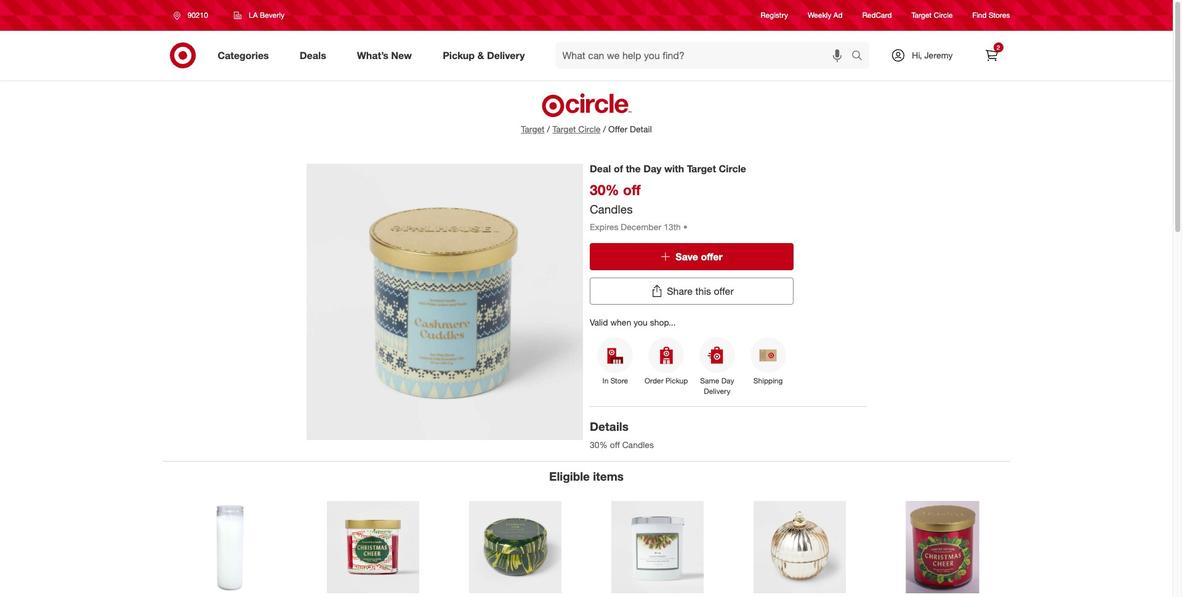 Task type: locate. For each thing, give the bounding box(es) containing it.
day
[[644, 163, 662, 175], [721, 376, 734, 385]]

day inside deal of the day with target circle 30% off candles expires december 13th •
[[644, 163, 662, 175]]

pickup inside pickup & delivery link
[[443, 49, 475, 61]]

/
[[547, 124, 550, 134], [603, 124, 606, 134]]

target link
[[521, 124, 545, 134]]

find stores
[[973, 11, 1010, 20]]

0 vertical spatial circle
[[934, 11, 953, 20]]

items
[[593, 469, 624, 483]]

1 vertical spatial target circle link
[[552, 123, 601, 135]]

circle right with
[[719, 163, 746, 175]]

pickup right order
[[666, 376, 688, 385]]

delivery inside "same day delivery"
[[704, 387, 731, 396]]

registry
[[761, 11, 788, 20]]

circle left find
[[934, 11, 953, 20]]

1 horizontal spatial off
[[623, 181, 641, 198]]

0 vertical spatial target circle link
[[912, 10, 953, 21]]

candles
[[590, 202, 633, 216], [622, 440, 654, 450]]

save offer
[[676, 250, 723, 263]]

this
[[695, 285, 711, 297]]

you
[[634, 317, 648, 327]]

la beverly button
[[226, 4, 292, 26]]

0 vertical spatial 30%
[[590, 181, 619, 198]]

0 vertical spatial day
[[644, 163, 662, 175]]

offer inside button
[[701, 250, 723, 263]]

candles up expires at the top
[[590, 202, 633, 216]]

30%
[[590, 181, 619, 198], [590, 440, 608, 450]]

expires
[[590, 221, 618, 232]]

off
[[623, 181, 641, 198], [610, 440, 620, 450]]

deals link
[[289, 42, 342, 69]]

target inside deal of the day with target circle 30% off candles expires december 13th •
[[687, 163, 716, 175]]

30% down details
[[590, 440, 608, 450]]

2 vertical spatial circle
[[719, 163, 746, 175]]

with
[[664, 163, 684, 175]]

1 vertical spatial circle
[[578, 124, 601, 134]]

target circle logo image
[[540, 92, 633, 118]]

0 vertical spatial delivery
[[487, 49, 525, 61]]

details 30% off candles
[[590, 419, 654, 450]]

2 30% from the top
[[590, 440, 608, 450]]

off down the
[[623, 181, 641, 198]]

share this offer button
[[590, 277, 794, 304]]

target circle link down target circle logo
[[552, 123, 601, 135]]

weekly
[[808, 11, 831, 20]]

0 horizontal spatial off
[[610, 440, 620, 450]]

day right same
[[721, 376, 734, 385]]

new
[[391, 49, 412, 61]]

/ left offer
[[603, 124, 606, 134]]

target circle link up hi, jeremy
[[912, 10, 953, 21]]

eligible items
[[549, 469, 624, 483]]

0 vertical spatial candles
[[590, 202, 633, 216]]

circle down target circle logo
[[578, 124, 601, 134]]

offer right this
[[714, 285, 734, 297]]

1 vertical spatial pickup
[[666, 376, 688, 385]]

circle
[[934, 11, 953, 20], [578, 124, 601, 134], [719, 163, 746, 175]]

1 vertical spatial off
[[610, 440, 620, 450]]

&
[[477, 49, 484, 61]]

save
[[676, 250, 698, 263]]

target
[[912, 11, 932, 20], [521, 124, 545, 134], [552, 124, 576, 134], [687, 163, 716, 175]]

delivery right &
[[487, 49, 525, 61]]

off inside 'details 30% off candles'
[[610, 440, 620, 450]]

weekly ad
[[808, 11, 843, 20]]

stores
[[989, 11, 1010, 20]]

off inside deal of the day with target circle 30% off candles expires december 13th •
[[623, 181, 641, 198]]

1 vertical spatial candles
[[622, 440, 654, 450]]

target circle button
[[552, 123, 601, 135]]

13th
[[664, 221, 681, 232]]

la
[[249, 10, 258, 20]]

0 horizontal spatial day
[[644, 163, 662, 175]]

1 horizontal spatial day
[[721, 376, 734, 385]]

1 vertical spatial delivery
[[704, 387, 731, 396]]

1 / from the left
[[547, 124, 550, 134]]

1 horizontal spatial circle
[[719, 163, 746, 175]]

1 horizontal spatial delivery
[[704, 387, 731, 396]]

pickup
[[443, 49, 475, 61], [666, 376, 688, 385]]

0 horizontal spatial circle
[[578, 124, 601, 134]]

offer
[[608, 124, 628, 134]]

offer right save
[[701, 250, 723, 263]]

1 30% from the top
[[590, 181, 619, 198]]

1 vertical spatial offer
[[714, 285, 734, 297]]

save offer button
[[590, 243, 794, 270]]

1 horizontal spatial pickup
[[666, 376, 688, 385]]

0 horizontal spatial pickup
[[443, 49, 475, 61]]

offer
[[701, 250, 723, 263], [714, 285, 734, 297]]

0 vertical spatial pickup
[[443, 49, 475, 61]]

day inside "same day delivery"
[[721, 376, 734, 385]]

what's new
[[357, 49, 412, 61]]

pickup left &
[[443, 49, 475, 61]]

of
[[614, 163, 623, 175]]

delivery for day
[[704, 387, 731, 396]]

delivery inside pickup & delivery link
[[487, 49, 525, 61]]

0 horizontal spatial /
[[547, 124, 550, 134]]

find
[[973, 11, 987, 20]]

/ right target link
[[547, 124, 550, 134]]

same
[[700, 376, 719, 385]]

30% down deal
[[590, 181, 619, 198]]

target right with
[[687, 163, 716, 175]]

1 horizontal spatial /
[[603, 124, 606, 134]]

off down details
[[610, 440, 620, 450]]

order
[[645, 376, 664, 385]]

1 vertical spatial day
[[721, 376, 734, 385]]

details
[[590, 419, 629, 434]]

target left target circle button
[[521, 124, 545, 134]]

0 vertical spatial offer
[[701, 250, 723, 263]]

0 vertical spatial off
[[623, 181, 641, 198]]

day right the
[[644, 163, 662, 175]]

circle inside "target circle" link
[[934, 11, 953, 20]]

1 vertical spatial 30%
[[590, 440, 608, 450]]

0 horizontal spatial delivery
[[487, 49, 525, 61]]

target circle link
[[912, 10, 953, 21], [552, 123, 601, 135]]

30% inside deal of the day with target circle 30% off candles expires december 13th •
[[590, 181, 619, 198]]

2 horizontal spatial circle
[[934, 11, 953, 20]]

candles down details
[[622, 440, 654, 450]]

order pickup
[[645, 376, 688, 385]]

delivery down same
[[704, 387, 731, 396]]

delivery
[[487, 49, 525, 61], [704, 387, 731, 396]]



Task type: vqa. For each thing, say whether or not it's contained in the screenshot.
In
yes



Task type: describe. For each thing, give the bounding box(es) containing it.
share this offer
[[667, 285, 734, 297]]

december
[[621, 221, 661, 232]]

90210 button
[[165, 4, 221, 26]]

30% inside 'details 30% off candles'
[[590, 440, 608, 450]]

the
[[626, 163, 641, 175]]

0 horizontal spatial target circle link
[[552, 123, 601, 135]]

search button
[[846, 42, 876, 71]]

deals
[[300, 49, 326, 61]]

circle inside deal of the day with target circle 30% off candles expires december 13th •
[[719, 163, 746, 175]]

eligible
[[549, 469, 590, 483]]

what's new link
[[346, 42, 427, 69]]

deal of the day with target circle 30% off candles expires december 13th •
[[590, 163, 746, 232]]

offer inside button
[[714, 285, 734, 297]]

hi, jeremy
[[912, 50, 953, 60]]

find stores link
[[973, 10, 1010, 21]]

detail
[[630, 124, 652, 134]]

delivery for &
[[487, 49, 525, 61]]

valid
[[590, 317, 608, 327]]

candles inside deal of the day with target circle 30% off candles expires december 13th •
[[590, 202, 633, 216]]

pickup & delivery
[[443, 49, 525, 61]]

weekly ad link
[[808, 10, 843, 21]]

la beverly
[[249, 10, 284, 20]]

1 horizontal spatial target circle link
[[912, 10, 953, 21]]

target up hi,
[[912, 11, 932, 20]]

share
[[667, 285, 693, 297]]

2
[[997, 44, 1000, 51]]

ad
[[834, 11, 843, 20]]

jeremy
[[924, 50, 953, 60]]

in
[[602, 376, 609, 385]]

hi,
[[912, 50, 922, 60]]

categories link
[[207, 42, 284, 69]]

pickup & delivery link
[[432, 42, 540, 69]]

target circle
[[912, 11, 953, 20]]

redcard link
[[862, 10, 892, 21]]

2 link
[[978, 42, 1005, 69]]

shipping
[[754, 376, 783, 385]]

when
[[610, 317, 631, 327]]

target / target circle / offer detail
[[521, 124, 652, 134]]

deal
[[590, 163, 611, 175]]

2 / from the left
[[603, 124, 606, 134]]

store
[[611, 376, 628, 385]]

•
[[683, 221, 688, 232]]

candles inside 'details 30% off candles'
[[622, 440, 654, 450]]

registry link
[[761, 10, 788, 21]]

What can we help you find? suggestions appear below search field
[[555, 42, 855, 69]]

target right target link
[[552, 124, 576, 134]]

in store
[[602, 376, 628, 385]]

shop...
[[650, 317, 676, 327]]

categories
[[218, 49, 269, 61]]

search
[[846, 50, 876, 63]]

90210
[[187, 10, 208, 20]]

valid when you shop...
[[590, 317, 676, 327]]

redcard
[[862, 11, 892, 20]]

what's
[[357, 49, 388, 61]]

same day delivery
[[700, 376, 734, 396]]

beverly
[[260, 10, 284, 20]]



